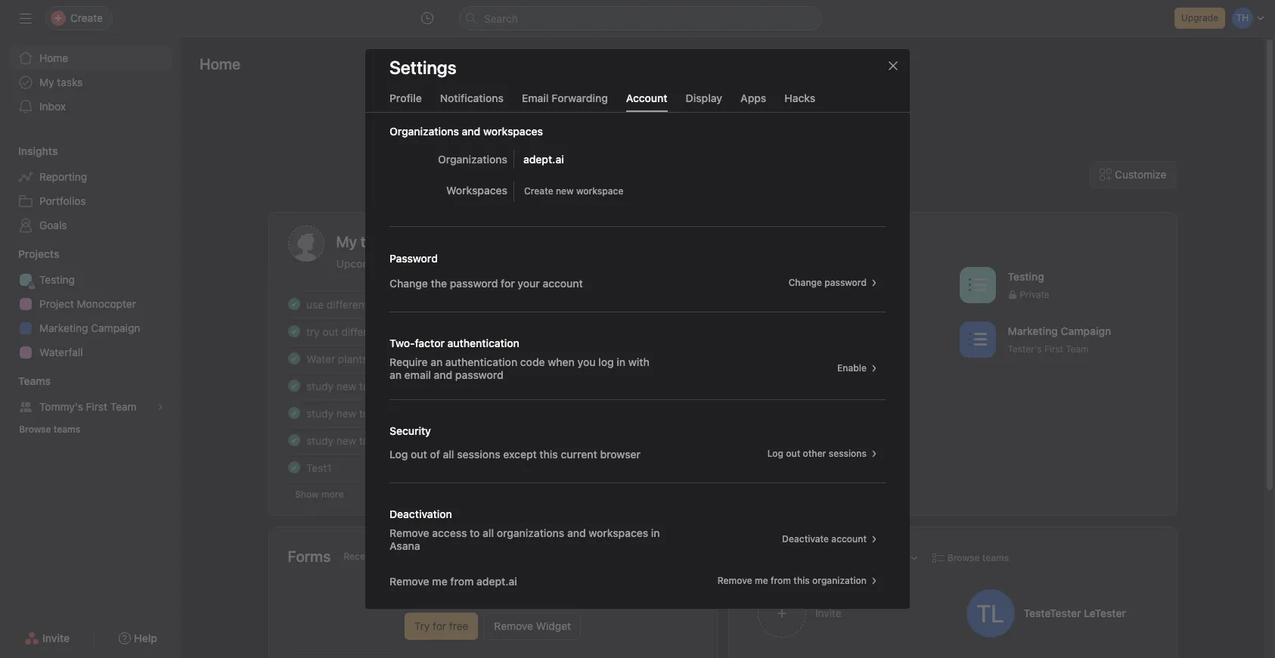 Task type: locate. For each thing, give the bounding box(es) containing it.
0 horizontal spatial log
[[390, 447, 408, 460]]

1 vertical spatial study
[[306, 407, 333, 420]]

hacks button
[[785, 91, 816, 112]]

to up the remove widget
[[535, 588, 546, 602]]

in inside require an authentication code when you log in with an email and password
[[617, 355, 626, 368]]

0 horizontal spatial from
[[451, 574, 474, 587]]

first inside marketing campaign tester's first team
[[1045, 343, 1064, 355]]

1 vertical spatial list image
[[969, 330, 987, 349]]

browse teams
[[19, 424, 80, 435], [948, 552, 1010, 563]]

organizations down organizations and workspaces
[[438, 153, 508, 165]]

study new tooling for 3rd completed icon from the top of the page
[[306, 380, 393, 392]]

forms
[[288, 548, 331, 565]]

premium
[[484, 588, 532, 602]]

1 vertical spatial adept.ai
[[477, 574, 518, 587]]

1 horizontal spatial change
[[789, 277, 823, 288]]

this left organization
[[794, 575, 810, 586]]

account right your
[[543, 276, 583, 289]]

0 horizontal spatial me
[[432, 574, 448, 587]]

workspaces up forms
[[589, 526, 649, 539]]

0 horizontal spatial all
[[443, 447, 454, 460]]

1 horizontal spatial me
[[755, 575, 769, 586]]

me for this
[[755, 575, 769, 586]]

with
[[629, 355, 650, 368]]

1 horizontal spatial teams
[[983, 552, 1010, 563]]

1 vertical spatial in
[[652, 526, 660, 539]]

0 vertical spatial for
[[501, 276, 515, 289]]

remove
[[390, 526, 430, 539], [390, 574, 430, 587], [718, 575, 753, 586], [495, 620, 534, 633]]

use different materials for wing (balsa wood?)
[[306, 298, 529, 311]]

0 vertical spatial asana
[[390, 539, 420, 552]]

1 horizontal spatial browse teams
[[948, 552, 1010, 563]]

insights element
[[0, 138, 182, 241]]

2 from from the left
[[771, 575, 792, 586]]

email
[[405, 368, 431, 381]]

waterfall link
[[9, 341, 173, 365]]

marketing inside projects element
[[39, 322, 88, 335]]

from down deactivate
[[771, 575, 792, 586]]

log inside button
[[768, 448, 784, 459]]

1 vertical spatial different
[[341, 325, 383, 338]]

invite
[[42, 632, 70, 645]]

2 horizontal spatial for
[[501, 276, 515, 289]]

0 vertical spatial authentication
[[448, 336, 520, 349]]

1 horizontal spatial log
[[768, 448, 784, 459]]

this inside remove me from this organization button
[[794, 575, 810, 586]]

tommy's first team link down waterfall link
[[9, 395, 173, 419]]

list image for testing
[[969, 276, 987, 294]]

profile button
[[390, 91, 422, 112]]

and down notifications button
[[462, 125, 481, 137]]

2 horizontal spatial first
[[1045, 343, 1064, 355]]

1 horizontal spatial home
[[200, 55, 241, 73]]

tommy's first team inside 'teams' element
[[39, 400, 137, 413]]

1 change from the left
[[390, 276, 428, 289]]

in inside remove access to all organizations and workspaces in asana
[[652, 526, 660, 539]]

insights
[[18, 145, 58, 157]]

deactivation
[[390, 507, 453, 520]]

upgrade for upgrade
[[1182, 12, 1219, 23]]

hacks
[[785, 91, 816, 104]]

1 horizontal spatial tommy's first team link
[[748, 371, 954, 419]]

teams
[[18, 375, 51, 387]]

team down waterfall link
[[110, 400, 137, 413]]

1 vertical spatial this
[[794, 575, 810, 586]]

0 vertical spatial study
[[306, 380, 333, 392]]

out right try in the left of the page
[[322, 325, 338, 338]]

me inside button
[[755, 575, 769, 586]]

change inside button
[[789, 277, 823, 288]]

log out other sessions button
[[761, 443, 886, 464]]

1 study from the top
[[306, 380, 333, 392]]

from inside button
[[771, 575, 792, 586]]

tommy's down 'teams'
[[39, 400, 83, 413]]

two-factor authentication
[[390, 336, 520, 349]]

in
[[617, 355, 626, 368], [652, 526, 660, 539]]

tooling
[[359, 380, 393, 392], [359, 407, 393, 420], [359, 434, 393, 447]]

1 log from the left
[[390, 447, 408, 460]]

completed image for study
[[285, 404, 303, 422]]

1 me from the left
[[432, 574, 448, 587]]

waterfall
[[39, 346, 83, 359]]

1 completed image from the top
[[285, 350, 303, 368]]

2 horizontal spatial and
[[568, 526, 586, 539]]

2 study new tooling from the top
[[306, 407, 393, 420]]

organizations down the profile button at the left top of the page
[[390, 125, 459, 137]]

overdue (13) button
[[406, 257, 471, 278]]

tommy's first team link up log out other sessions button
[[748, 371, 954, 419]]

enable button
[[831, 358, 886, 379]]

2 horizontal spatial to
[[535, 588, 546, 602]]

first
[[1045, 343, 1064, 355], [843, 398, 862, 409], [86, 400, 107, 413]]

team right tester's
[[1066, 343, 1089, 355]]

completed checkbox left test1
[[285, 459, 303, 477]]

adept.ai up create
[[524, 153, 564, 165]]

new
[[556, 185, 574, 196], [336, 380, 356, 392], [336, 407, 356, 420], [336, 434, 356, 447]]

tooling for 3rd completed icon from the top of the page
[[359, 380, 393, 392]]

browse teams inside 'teams' element
[[19, 424, 80, 435]]

3 study new tooling from the top
[[306, 434, 393, 447]]

1 vertical spatial tooling
[[359, 407, 393, 420]]

project monocopter link
[[9, 292, 173, 316]]

tommy's first team link inside 'teams' element
[[9, 395, 173, 419]]

0 horizontal spatial marketing
[[39, 322, 88, 335]]

5 completed image from the top
[[285, 459, 303, 477]]

teams button
[[0, 374, 51, 389]]

goals link
[[9, 213, 173, 238]]

1 vertical spatial study new tooling
[[306, 407, 393, 420]]

all right of
[[443, 447, 454, 460]]

different up plants
[[341, 325, 383, 338]]

1 vertical spatial authentication
[[446, 355, 518, 368]]

browse teams button inside 'teams' element
[[12, 419, 87, 440]]

new for 2nd completed icon from the bottom of the page
[[336, 434, 356, 447]]

organizations
[[497, 526, 565, 539]]

2 vertical spatial and
[[568, 526, 586, 539]]

2 change from the left
[[789, 277, 823, 288]]

all right access
[[483, 526, 494, 539]]

0 horizontal spatial out
[[322, 325, 338, 338]]

log out other sessions
[[768, 448, 867, 459]]

out left other
[[787, 448, 801, 459]]

remove for remove access to all organizations and workspaces in asana
[[390, 526, 430, 539]]

change password button
[[782, 272, 886, 293]]

1 vertical spatial asana
[[447, 588, 481, 602]]

1 horizontal spatial upgrade
[[1182, 12, 1219, 23]]

authentication for factor
[[448, 336, 520, 349]]

projects element
[[0, 241, 182, 368]]

from up upgrade to asana premium to use forms
[[451, 574, 474, 587]]

0 horizontal spatial this
[[540, 447, 558, 460]]

0 vertical spatial tooling
[[359, 380, 393, 392]]

2 study from the top
[[306, 407, 333, 420]]

0 vertical spatial list image
[[969, 276, 987, 294]]

out left of
[[411, 447, 427, 460]]

email forwarding button
[[522, 91, 608, 112]]

email
[[522, 91, 549, 104]]

4 completed checkbox from the top
[[285, 404, 303, 422]]

water plants
[[306, 352, 368, 365]]

1 horizontal spatial account
[[832, 533, 867, 545]]

0 horizontal spatial tommy's first team
[[39, 400, 137, 413]]

other
[[803, 448, 827, 459]]

asana down deactivation
[[390, 539, 420, 552]]

upgrade inside upgrade button
[[1182, 12, 1219, 23]]

tommy's first team down the enable
[[803, 398, 888, 409]]

1 completed checkbox from the top
[[285, 295, 303, 313]]

1 horizontal spatial campaign
[[1061, 324, 1112, 337]]

0 horizontal spatial workspaces
[[484, 125, 543, 137]]

1 horizontal spatial adept.ai
[[524, 153, 564, 165]]

remove access to all organizations and workspaces in asana
[[390, 526, 660, 552]]

for for password
[[501, 276, 515, 289]]

from for adept.ai
[[451, 574, 474, 587]]

portfolios
[[39, 195, 86, 207]]

1 horizontal spatial and
[[462, 125, 481, 137]]

team down "enable" 'button'
[[865, 398, 888, 409]]

2 completed image from the top
[[285, 322, 303, 341]]

add profile photo image
[[288, 226, 324, 262]]

0 vertical spatial completed image
[[285, 350, 303, 368]]

for
[[501, 276, 515, 289], [418, 298, 432, 311], [433, 620, 447, 633]]

plants
[[338, 352, 368, 365]]

1 horizontal spatial testing
[[1008, 270, 1045, 283]]

deactivate account button
[[776, 529, 886, 550]]

use left forms
[[550, 588, 569, 602]]

2 me from the left
[[755, 575, 769, 586]]

0 vertical spatial study new tooling
[[306, 380, 393, 392]]

remove for remove widget
[[495, 620, 534, 633]]

marketing up tester's
[[1008, 324, 1058, 337]]

asana down remove me from adept.ai
[[447, 588, 481, 602]]

completed image for water
[[285, 350, 303, 368]]

0 horizontal spatial campaign
[[91, 322, 140, 335]]

authentication down (balsa
[[448, 336, 520, 349]]

0 horizontal spatial home
[[39, 51, 68, 64]]

0 horizontal spatial team
[[110, 400, 137, 413]]

tooling for 2nd completed icon from the bottom of the page
[[359, 434, 393, 447]]

1 horizontal spatial first
[[843, 398, 862, 409]]

1 study new tooling from the top
[[306, 380, 393, 392]]

marketing inside marketing campaign tester's first team
[[1008, 324, 1058, 337]]

1 horizontal spatial this
[[794, 575, 810, 586]]

list image
[[969, 276, 987, 294], [969, 330, 987, 349], [763, 385, 781, 403]]

0 vertical spatial in
[[617, 355, 626, 368]]

to down remove me from adept.ai
[[433, 588, 444, 602]]

0 horizontal spatial sessions
[[457, 447, 501, 460]]

log down security
[[390, 447, 408, 460]]

sessions left except
[[457, 447, 501, 460]]

3 tooling from the top
[[359, 434, 393, 447]]

forwarding
[[552, 91, 608, 104]]

3 completed image from the top
[[285, 377, 303, 395]]

1 sessions from the left
[[457, 447, 501, 460]]

for right try
[[433, 620, 447, 633]]

all inside remove access to all organizations and workspaces in asana
[[483, 526, 494, 539]]

0 vertical spatial completed checkbox
[[285, 322, 303, 341]]

adept.ai up upgrade to asana premium to use forms
[[477, 574, 518, 587]]

1 completed checkbox from the top
[[285, 322, 303, 341]]

for left your
[[501, 276, 515, 289]]

0 horizontal spatial in
[[617, 355, 626, 368]]

tommy's inside 'teams' element
[[39, 400, 83, 413]]

log left other
[[768, 448, 784, 459]]

this right except
[[540, 447, 558, 460]]

2 sessions from the left
[[829, 448, 867, 459]]

hide sidebar image
[[20, 12, 32, 24]]

new for completed image related to study
[[336, 407, 356, 420]]

out for of
[[411, 447, 427, 460]]

out for different
[[322, 325, 338, 338]]

1 vertical spatial account
[[832, 533, 867, 545]]

for for materials
[[418, 298, 432, 311]]

marketing campaign link
[[9, 316, 173, 341]]

projects button
[[0, 247, 59, 262]]

Completed checkbox
[[285, 322, 303, 341], [285, 459, 303, 477]]

profile
[[390, 91, 422, 104]]

0 horizontal spatial and
[[434, 368, 453, 381]]

an left the email
[[390, 368, 402, 381]]

0 horizontal spatial browse teams button
[[12, 419, 87, 440]]

1 from from the left
[[451, 574, 474, 587]]

1 horizontal spatial marketing
[[1008, 324, 1058, 337]]

Completed checkbox
[[285, 295, 303, 313], [285, 350, 303, 368], [285, 377, 303, 395], [285, 404, 303, 422], [285, 431, 303, 450]]

asana
[[390, 539, 420, 552], [447, 588, 481, 602]]

1 horizontal spatial for
[[433, 620, 447, 633]]

3 completed checkbox from the top
[[285, 377, 303, 395]]

sessions right other
[[829, 448, 867, 459]]

1 vertical spatial for
[[418, 298, 432, 311]]

1 horizontal spatial tommy's
[[803, 398, 841, 409]]

my tasks link
[[9, 70, 173, 95]]

log
[[390, 447, 408, 460], [768, 448, 784, 459]]

workspaces down the 'email'
[[484, 125, 543, 137]]

0 horizontal spatial browse teams
[[19, 424, 80, 435]]

different up try out different propellers
[[326, 298, 368, 311]]

authentication
[[448, 336, 520, 349], [446, 355, 518, 368]]

(13)
[[451, 257, 471, 270]]

1 tooling from the top
[[359, 380, 393, 392]]

2 vertical spatial study new tooling
[[306, 434, 393, 447]]

test1
[[306, 461, 332, 474]]

completed image
[[285, 350, 303, 368], [285, 404, 303, 422]]

remove inside remove access to all organizations and workspaces in asana
[[390, 526, 430, 539]]

tommy's first team down waterfall link
[[39, 400, 137, 413]]

0 horizontal spatial adept.ai
[[477, 574, 518, 587]]

out inside button
[[787, 448, 801, 459]]

3 study from the top
[[306, 434, 333, 447]]

list image up log out other sessions
[[763, 385, 781, 403]]

to
[[470, 526, 480, 539], [433, 588, 444, 602], [535, 588, 546, 602]]

list image left tester's
[[969, 330, 987, 349]]

forms
[[572, 588, 604, 602]]

0 horizontal spatial account
[[543, 276, 583, 289]]

use up try in the left of the page
[[306, 298, 324, 311]]

1 vertical spatial completed image
[[285, 404, 303, 422]]

and right the email
[[434, 368, 453, 381]]

new for 3rd completed icon from the top of the page
[[336, 380, 356, 392]]

2 horizontal spatial team
[[1066, 343, 1089, 355]]

study
[[306, 380, 333, 392], [306, 407, 333, 420], [306, 434, 333, 447]]

first down the enable
[[843, 398, 862, 409]]

private
[[1020, 289, 1050, 300]]

study for 3rd completed icon from the top of the page
[[306, 380, 333, 392]]

2 log from the left
[[768, 448, 784, 459]]

remove me from this organization button
[[711, 570, 886, 592]]

campaign inside projects element
[[91, 322, 140, 335]]

0 horizontal spatial first
[[86, 400, 107, 413]]

account up organization
[[832, 533, 867, 545]]

teams
[[54, 424, 80, 435], [983, 552, 1010, 563]]

0 horizontal spatial asana
[[390, 539, 420, 552]]

asana inside remove access to all organizations and workspaces in asana
[[390, 539, 420, 552]]

1 horizontal spatial sessions
[[829, 448, 867, 459]]

an down factor
[[431, 355, 443, 368]]

first right tester's
[[1045, 343, 1064, 355]]

change
[[390, 276, 428, 289], [789, 277, 823, 288]]

authentication inside require an authentication code when you log in with an email and password
[[446, 355, 518, 368]]

testing link
[[9, 268, 173, 292]]

1 horizontal spatial asana
[[447, 588, 481, 602]]

browse
[[19, 424, 51, 435], [948, 552, 980, 563]]

completed checkbox left try in the left of the page
[[285, 322, 303, 341]]

1 horizontal spatial from
[[771, 575, 792, 586]]

tommy's down the enable
[[803, 398, 841, 409]]

first down waterfall link
[[86, 400, 107, 413]]

to right access
[[470, 526, 480, 539]]

authentication down two-factor authentication
[[446, 355, 518, 368]]

18
[[777, 92, 790, 106]]

team inside marketing campaign tester's first team
[[1066, 343, 1089, 355]]

testing up "private"
[[1008, 270, 1045, 283]]

0 horizontal spatial tommy's first team link
[[9, 395, 173, 419]]

2 completed image from the top
[[285, 404, 303, 422]]

reporting link
[[9, 165, 173, 189]]

0 vertical spatial account
[[543, 276, 583, 289]]

0 horizontal spatial use
[[306, 298, 324, 311]]

1 vertical spatial browse teams button
[[926, 548, 1017, 569]]

to inside remove access to all organizations and workspaces in asana
[[470, 526, 480, 539]]

when
[[548, 355, 575, 368]]

study new tooling
[[306, 380, 393, 392], [306, 407, 393, 420], [306, 434, 393, 447]]

campaign inside marketing campaign tester's first team
[[1061, 324, 1112, 337]]

0 vertical spatial upgrade
[[1182, 12, 1219, 23]]

and right the organizations
[[568, 526, 586, 539]]

1 horizontal spatial all
[[483, 526, 494, 539]]

show more
[[295, 489, 344, 500]]

close image
[[888, 59, 900, 72]]

2 vertical spatial study
[[306, 434, 333, 447]]

1 vertical spatial workspaces
[[589, 526, 649, 539]]

out
[[322, 325, 338, 338], [411, 447, 427, 460], [787, 448, 801, 459]]

2 vertical spatial tooling
[[359, 434, 393, 447]]

teams element
[[0, 368, 182, 443]]

for inside try for free button
[[433, 620, 447, 633]]

password inside button
[[825, 277, 867, 288]]

0 vertical spatial all
[[443, 447, 454, 460]]

2 completed checkbox from the top
[[285, 350, 303, 368]]

testing inside testing link
[[39, 273, 75, 286]]

organizations for organizations
[[438, 153, 508, 165]]

1 vertical spatial upgrade
[[382, 588, 430, 602]]

0 horizontal spatial change
[[390, 276, 428, 289]]

from for this
[[771, 575, 792, 586]]

new inside button
[[556, 185, 574, 196]]

all for organizations
[[483, 526, 494, 539]]

marketing up waterfall
[[39, 322, 88, 335]]

1 vertical spatial completed checkbox
[[285, 459, 303, 477]]

0 vertical spatial organizations
[[390, 125, 459, 137]]

global element
[[0, 37, 182, 128]]

october
[[728, 92, 774, 106]]

testing up project
[[39, 273, 75, 286]]

overdue (13)
[[406, 257, 471, 270]]

0 vertical spatial browse teams
[[19, 424, 80, 435]]

me
[[432, 574, 448, 587], [755, 575, 769, 586]]

1 horizontal spatial out
[[411, 447, 427, 460]]

completed image
[[285, 295, 303, 313], [285, 322, 303, 341], [285, 377, 303, 395], [285, 431, 303, 450], [285, 459, 303, 477]]

2 completed checkbox from the top
[[285, 459, 303, 477]]

list image left "private"
[[969, 276, 987, 294]]

0 horizontal spatial an
[[390, 368, 402, 381]]

upgrade for upgrade to asana premium to use forms
[[382, 588, 430, 602]]

for left wing
[[418, 298, 432, 311]]

2 tooling from the top
[[359, 407, 393, 420]]



Task type: vqa. For each thing, say whether or not it's contained in the screenshot.
What's something that was harder than expected? cell
no



Task type: describe. For each thing, give the bounding box(es) containing it.
(balsa
[[461, 298, 490, 311]]

try out different propellers
[[306, 325, 434, 338]]

study for completed image related to study
[[306, 407, 333, 420]]

change password
[[789, 277, 867, 288]]

campaign for marketing campaign
[[91, 322, 140, 335]]

current
[[561, 447, 598, 460]]

out for other
[[787, 448, 801, 459]]

workspaces
[[446, 184, 508, 196]]

0 vertical spatial different
[[326, 298, 368, 311]]

authentication for an
[[446, 355, 518, 368]]

1 vertical spatial teams
[[983, 552, 1010, 563]]

enable
[[838, 362, 867, 374]]

log for log out other sessions
[[768, 448, 784, 459]]

password inside require an authentication code when you log in with an email and password
[[456, 368, 504, 381]]

password
[[390, 252, 438, 265]]

organization
[[813, 575, 867, 586]]

access
[[432, 526, 467, 539]]

remove for remove me from adept.ai
[[390, 574, 430, 587]]

workspaces inside remove access to all organizations and workspaces in asana
[[589, 526, 649, 539]]

campaign for marketing campaign tester's first team
[[1061, 324, 1112, 337]]

try
[[306, 325, 319, 338]]

log for log out of all sessions except this current browser
[[390, 447, 408, 460]]

5 completed checkbox from the top
[[285, 431, 303, 450]]

try for free
[[415, 620, 469, 633]]

show
[[295, 489, 319, 500]]

study new tooling for 2nd completed icon from the bottom of the page
[[306, 434, 393, 447]]

inbox link
[[9, 95, 173, 119]]

change for change password
[[789, 277, 823, 288]]

notifications
[[440, 91, 504, 104]]

of
[[430, 447, 440, 460]]

email forwarding
[[522, 91, 608, 104]]

completed checkbox for test1
[[285, 459, 303, 477]]

good
[[599, 110, 656, 139]]

upcoming
[[336, 257, 388, 270]]

portfolios link
[[9, 189, 173, 213]]

1 vertical spatial browse
[[948, 552, 980, 563]]

1 horizontal spatial tommy's first team
[[803, 398, 888, 409]]

home link
[[9, 46, 173, 70]]

upgrade button
[[1175, 8, 1226, 29]]

wood?)
[[493, 298, 529, 311]]

0 vertical spatial use
[[306, 298, 324, 311]]

organizations and workspaces
[[390, 125, 543, 137]]

change for change the password for your account
[[390, 276, 428, 289]]

first inside 'teams' element
[[86, 400, 107, 413]]

my
[[39, 76, 54, 89]]

in for workspaces
[[652, 526, 660, 539]]

marketing campaign
[[39, 322, 140, 335]]

widget
[[536, 620, 571, 633]]

1 completed image from the top
[[285, 295, 303, 313]]

1 horizontal spatial an
[[431, 355, 443, 368]]

my tasks
[[39, 76, 83, 89]]

apps
[[741, 91, 767, 104]]

propellers
[[386, 325, 434, 338]]

try for free button
[[405, 613, 479, 640]]

account inside button
[[832, 533, 867, 545]]

overdue
[[406, 257, 448, 270]]

0 vertical spatial workspaces
[[484, 125, 543, 137]]

reporting
[[39, 170, 87, 183]]

marketing for marketing campaign tester's first team
[[1008, 324, 1058, 337]]

me for adept.ai
[[432, 574, 448, 587]]

1 horizontal spatial team
[[865, 398, 888, 409]]

marketing campaign tester's first team
[[1008, 324, 1112, 355]]

security
[[390, 424, 431, 437]]

home inside 'global' 'element'
[[39, 51, 68, 64]]

remove widget
[[495, 620, 571, 633]]

remove for remove me from this organization
[[718, 575, 753, 586]]

display
[[686, 91, 723, 104]]

sessions inside log out other sessions button
[[829, 448, 867, 459]]

1 vertical spatial use
[[550, 588, 569, 602]]

project monocopter
[[39, 297, 136, 310]]

log out of all sessions except this current browser
[[390, 447, 641, 460]]

4 completed image from the top
[[285, 431, 303, 450]]

insights button
[[0, 144, 58, 159]]

0 horizontal spatial to
[[433, 588, 444, 602]]

all for sessions
[[443, 447, 454, 460]]

project
[[39, 297, 74, 310]]

code
[[521, 355, 545, 368]]

remove me from this organization
[[718, 575, 867, 586]]

materials
[[371, 298, 415, 311]]

projects
[[18, 247, 59, 260]]

customize
[[1116, 168, 1167, 181]]

afternoon,
[[662, 110, 766, 139]]

browse inside 'teams' element
[[19, 424, 51, 435]]

workspace
[[577, 185, 624, 196]]

remove widget button
[[485, 613, 581, 640]]

completed checkbox for try out different propellers
[[285, 322, 303, 341]]

and inside require an authentication code when you log in with an email and password
[[434, 368, 453, 381]]

0 vertical spatial this
[[540, 447, 558, 460]]

notifications button
[[440, 91, 504, 112]]

log
[[599, 355, 614, 368]]

account
[[627, 91, 668, 104]]

tester's
[[1008, 343, 1042, 355]]

customize button
[[1091, 161, 1177, 188]]

show more button
[[288, 484, 350, 506]]

change the password for your account
[[390, 276, 583, 289]]

upgrade to asana premium to use forms
[[382, 588, 604, 602]]

water
[[306, 352, 335, 365]]

apps button
[[741, 91, 767, 112]]

goals
[[39, 219, 67, 232]]

your
[[518, 276, 540, 289]]

and inside remove access to all organizations and workspaces in asana
[[568, 526, 586, 539]]

require
[[390, 355, 428, 368]]

two-
[[390, 336, 415, 349]]

upcoming button
[[336, 257, 388, 278]]

0 vertical spatial and
[[462, 125, 481, 137]]

wing
[[435, 298, 458, 311]]

in for log
[[617, 355, 626, 368]]

deactivate
[[783, 533, 830, 545]]

create project link
[[748, 262, 954, 310]]

organizations for organizations and workspaces
[[390, 125, 459, 137]]

study for 2nd completed icon from the bottom of the page
[[306, 434, 333, 447]]

except
[[504, 447, 537, 460]]

list image inside tommy's first team link
[[763, 385, 781, 403]]

create
[[524, 185, 554, 196]]

0 vertical spatial adept.ai
[[524, 153, 564, 165]]

create new workspace button
[[518, 181, 631, 202]]

tasks
[[57, 76, 83, 89]]

marketing for marketing campaign
[[39, 322, 88, 335]]

inbox
[[39, 100, 66, 113]]

list image for marketing campaign
[[969, 330, 987, 349]]

monocopter
[[77, 297, 136, 310]]

0 horizontal spatial teams
[[54, 424, 80, 435]]

create new workspace
[[524, 185, 624, 196]]



